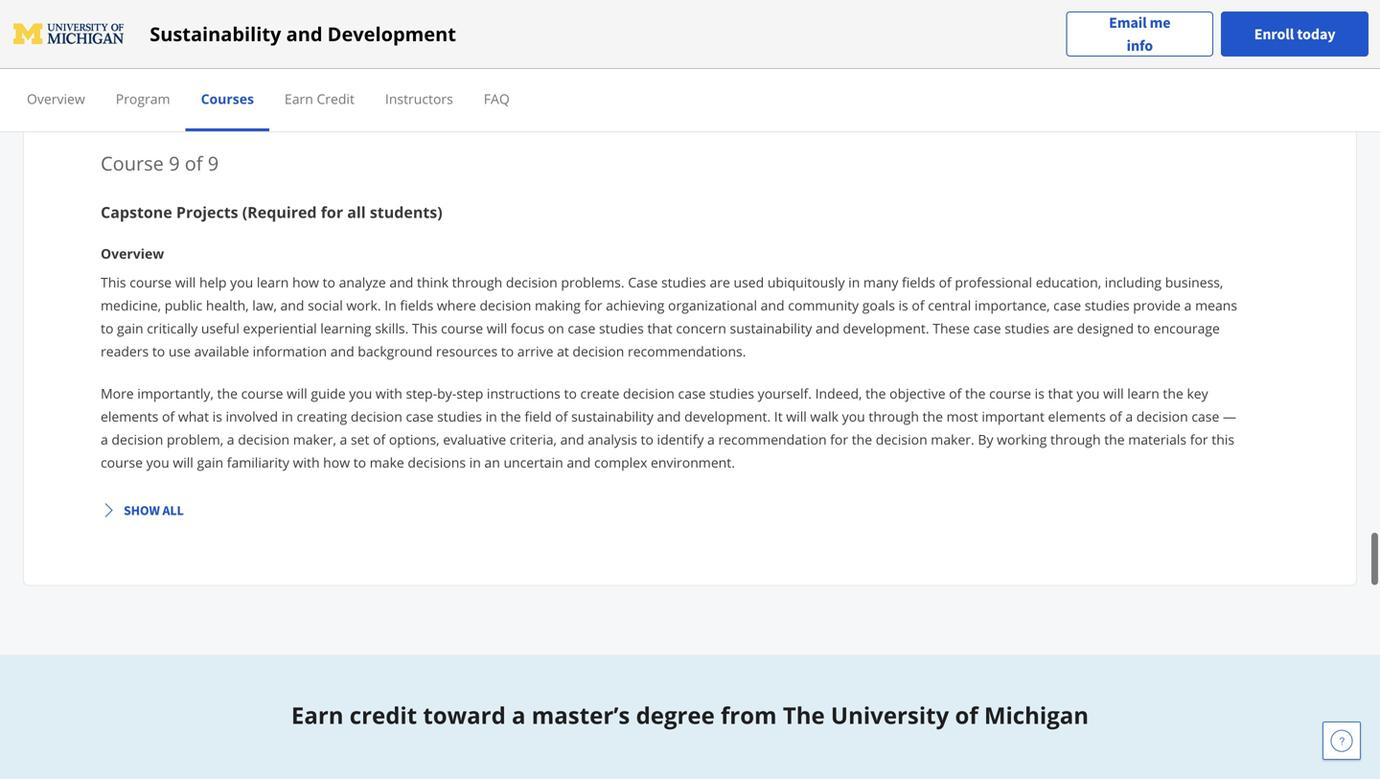 Task type: locate. For each thing, give the bounding box(es) containing it.
environment.
[[651, 454, 735, 472]]

development.
[[843, 319, 929, 338], [685, 408, 771, 426]]

public
[[165, 296, 202, 315]]

used
[[734, 273, 764, 292]]

0 vertical spatial development.
[[843, 319, 929, 338]]

will down problem, at bottom
[[173, 454, 193, 472]]

1 horizontal spatial elements
[[1048, 408, 1106, 426]]

will left guide
[[287, 385, 307, 403]]

with down maker,
[[293, 454, 320, 472]]

to down provide
[[1138, 319, 1150, 338]]

for down problems.
[[584, 296, 602, 315]]

available
[[194, 342, 249, 361]]

today
[[1297, 24, 1336, 44]]

0 horizontal spatial sustainability
[[571, 408, 654, 426]]

0 horizontal spatial this
[[101, 273, 126, 292]]

9
[[169, 150, 180, 177], [208, 150, 219, 177]]

toward
[[423, 700, 506, 731]]

more
[[101, 385, 134, 403]]

to left the create
[[564, 385, 577, 403]]

1 horizontal spatial how
[[323, 454, 350, 472]]

a down involved
[[227, 431, 234, 449]]

analyze
[[339, 273, 386, 292]]

0 horizontal spatial development.
[[685, 408, 771, 426]]

capstone projects (required for all students)
[[101, 202, 443, 223]]

you down problem, at bottom
[[146, 454, 169, 472]]

program link
[[116, 90, 170, 108]]

uncertain
[[504, 454, 563, 472]]

in
[[385, 296, 397, 315]]

overview down university of michigan image
[[27, 90, 85, 108]]

readers
[[101, 342, 149, 361]]

achieving
[[606, 296, 665, 315]]

help center image
[[1331, 729, 1354, 752]]

including
[[1105, 273, 1162, 292]]

1 horizontal spatial through
[[869, 408, 919, 426]]

students)
[[370, 202, 443, 223]]

0 horizontal spatial 9
[[169, 150, 180, 177]]

is up important
[[1035, 385, 1045, 403]]

sustainability inside this course will help you learn how to analyze and think through decision problems. case studies are used ubiquitously in many fields of professional education, including business, medicine, public health, law, and social work. in fields where decision making for achieving organizational and community goals is of central importance, case studies provide a means to gain critically useful experiential learning skills. this course will focus on case studies that concern sustainability and development. these case studies are designed to encourage readers to use available information and background resources to arrive at decision recommendations.
[[730, 319, 812, 338]]

1 elements from the left
[[101, 408, 158, 426]]

set
[[351, 431, 369, 449]]

studies
[[661, 273, 706, 292], [1085, 296, 1130, 315], [599, 319, 644, 338], [1005, 319, 1050, 338], [710, 385, 754, 403], [437, 408, 482, 426]]

will down the designed
[[1103, 385, 1124, 403]]

with
[[376, 385, 403, 403], [293, 454, 320, 472]]

through down objective
[[869, 408, 919, 426]]

for down walk
[[830, 431, 848, 449]]

are
[[710, 273, 730, 292], [1053, 319, 1074, 338]]

studies down achieving
[[599, 319, 644, 338]]

1 vertical spatial gain
[[197, 454, 223, 472]]

concern
[[676, 319, 727, 338]]

studies down step
[[437, 408, 482, 426]]

0 vertical spatial overview
[[27, 90, 85, 108]]

in inside this course will help you learn how to analyze and think through decision problems. case studies are used ubiquitously in many fields of professional education, including business, medicine, public health, law, and social work. in fields where decision making for achieving organizational and community goals is of central importance, case studies provide a means to gain critically useful experiential learning skills. this course will focus on case studies that concern sustainability and development. these case studies are designed to encourage readers to use available information and background resources to arrive at decision recommendations.
[[849, 273, 860, 292]]

sustainability down used
[[730, 319, 812, 338]]

earn for earn credit
[[285, 90, 313, 108]]

how inside this course will help you learn how to analyze and think through decision problems. case studies are used ubiquitously in many fields of professional education, including business, medicine, public health, law, and social work. in fields where decision making for achieving organizational and community goals is of central importance, case studies provide a means to gain critically useful experiential learning skills. this course will focus on case studies that concern sustainability and development. these case studies are designed to encourage readers to use available information and background resources to arrive at decision recommendations.
[[292, 273, 319, 292]]

through up where
[[452, 273, 503, 292]]

think
[[417, 273, 449, 292]]

in
[[849, 273, 860, 292], [282, 408, 293, 426], [486, 408, 497, 426], [469, 454, 481, 472]]

course
[[101, 150, 164, 177]]

the down indeed,
[[852, 431, 872, 449]]

0 vertical spatial how
[[292, 273, 319, 292]]

on
[[548, 319, 564, 338]]

how up social in the top of the page
[[292, 273, 319, 292]]

1 horizontal spatial this
[[412, 319, 438, 338]]

at
[[557, 342, 569, 361]]

0 horizontal spatial overview
[[27, 90, 85, 108]]

sustainability
[[150, 21, 281, 47]]

0 horizontal spatial through
[[452, 273, 503, 292]]

law,
[[252, 296, 277, 315]]

sustainability inside more importantly, the course will guide you with step-by-step instructions to create decision case studies yourself. indeed, the objective of the course is that you will learn the key elements of what is involved in creating decision case studies in the field of sustainability and development. it will walk you through the most important elements of a decision case — a decision problem, a decision maker, a set of options, evaluative criteria, and analysis to identify a recommendation for the decision maker. by working through the materials for this course you will gain familiarity with how to make decisions in an uncertain and complex environment.
[[571, 408, 654, 426]]

decision up making
[[506, 273, 558, 292]]

for
[[321, 202, 343, 223], [584, 296, 602, 315], [830, 431, 848, 449], [1190, 431, 1208, 449]]

use
[[169, 342, 191, 361]]

importantly,
[[137, 385, 214, 403]]

1 horizontal spatial gain
[[197, 454, 223, 472]]

course 9 of 9
[[101, 150, 219, 177]]

gain down problem, at bottom
[[197, 454, 223, 472]]

show
[[124, 502, 160, 519]]

0 vertical spatial earn
[[285, 90, 313, 108]]

central
[[928, 296, 971, 315]]

ubiquitously
[[768, 273, 845, 292]]

elements right important
[[1048, 408, 1106, 426]]

1 horizontal spatial fields
[[902, 273, 936, 292]]

medicine,
[[101, 296, 161, 315]]

how
[[292, 273, 319, 292], [323, 454, 350, 472]]

development. up the recommendation
[[685, 408, 771, 426]]

1 horizontal spatial overview
[[101, 245, 164, 263]]

of down importantly,
[[162, 408, 175, 426]]

0 horizontal spatial are
[[710, 273, 730, 292]]

decision up set
[[351, 408, 402, 426]]

how down maker,
[[323, 454, 350, 472]]

critically
[[147, 319, 198, 338]]

and right criteria, at bottom
[[560, 431, 584, 449]]

course up show
[[101, 454, 143, 472]]

0 horizontal spatial learn
[[257, 273, 289, 292]]

1 vertical spatial earn
[[291, 700, 344, 731]]

of up most
[[949, 385, 962, 403]]

1 vertical spatial learn
[[1128, 385, 1160, 403]]

0 horizontal spatial that
[[647, 319, 673, 338]]

elements
[[101, 408, 158, 426], [1048, 408, 1106, 426]]

indeed,
[[815, 385, 862, 403]]

1 vertical spatial through
[[869, 408, 919, 426]]

designed
[[1077, 319, 1134, 338]]

1 vertical spatial fields
[[400, 296, 434, 315]]

more importantly, the course will guide you with step-by-step instructions to create decision case studies yourself. indeed, the objective of the course is that you will learn the key elements of what is involved in creating decision case studies in the field of sustainability and development. it will walk you through the most important elements of a decision case — a decision problem, a decision maker, a set of options, evaluative criteria, and analysis to identify a recommendation for the decision maker. by working through the materials for this course you will gain familiarity with how to make decisions in an uncertain and complex environment.
[[101, 385, 1237, 472]]

a down more
[[101, 431, 108, 449]]

elements down more
[[101, 408, 158, 426]]

0 vertical spatial that
[[647, 319, 673, 338]]

0 vertical spatial sustainability
[[730, 319, 812, 338]]

problem,
[[167, 431, 223, 449]]

course up important
[[989, 385, 1031, 403]]

1 horizontal spatial sustainability
[[730, 319, 812, 338]]

how inside more importantly, the course will guide you with step-by-step instructions to create decision case studies yourself. indeed, the objective of the course is that you will learn the key elements of what is involved in creating decision case studies in the field of sustainability and development. it will walk you through the most important elements of a decision case — a decision problem, a decision maker, a set of options, evaluative criteria, and analysis to identify a recommendation for the decision maker. by working through the materials for this course you will gain familiarity with how to make decisions in an uncertain and complex environment.
[[323, 454, 350, 472]]

decision right at
[[573, 342, 624, 361]]

will up public
[[175, 273, 196, 292]]

earn for earn credit toward a master's degree from the university of michigan
[[291, 700, 344, 731]]

earn credit
[[285, 90, 355, 108]]

0 vertical spatial through
[[452, 273, 503, 292]]

degree
[[636, 700, 715, 731]]

studies up organizational
[[661, 273, 706, 292]]

case down importance,
[[974, 319, 1001, 338]]

a up materials
[[1126, 408, 1133, 426]]

that inside this course will help you learn how to analyze and think through decision problems. case studies are used ubiquitously in many fields of professional education, including business, medicine, public health, law, and social work. in fields where decision making for achieving organizational and community goals is of central importance, case studies provide a means to gain critically useful experiential learning skills. this course will focus on case studies that concern sustainability and development. these case studies are designed to encourage readers to use available information and background resources to arrive at decision recommendations.
[[647, 319, 673, 338]]

1 horizontal spatial 9
[[208, 150, 219, 177]]

1 horizontal spatial is
[[899, 296, 908, 315]]

through inside this course will help you learn how to analyze and think through decision problems. case studies are used ubiquitously in many fields of professional education, including business, medicine, public health, law, and social work. in fields where decision making for achieving organizational and community goals is of central importance, case studies provide a means to gain critically useful experiential learning skills. this course will focus on case studies that concern sustainability and development. these case studies are designed to encourage readers to use available information and background resources to arrive at decision recommendations.
[[452, 273, 503, 292]]

you down the designed
[[1077, 385, 1100, 403]]

1 horizontal spatial that
[[1048, 385, 1073, 403]]

is right "goals"
[[899, 296, 908, 315]]

1 vertical spatial are
[[1053, 319, 1074, 338]]

course up involved
[[241, 385, 283, 403]]

means
[[1195, 296, 1238, 315]]

credit
[[317, 90, 355, 108]]

1 vertical spatial is
[[1035, 385, 1045, 403]]

0 vertical spatial with
[[376, 385, 403, 403]]

of left michigan
[[955, 700, 978, 731]]

1 vertical spatial development.
[[685, 408, 771, 426]]

you up health,
[[230, 273, 253, 292]]

email me info button
[[1066, 11, 1214, 57]]

these
[[933, 319, 970, 338]]

0 horizontal spatial gain
[[117, 319, 143, 338]]

course
[[130, 273, 172, 292], [441, 319, 483, 338], [241, 385, 283, 403], [989, 385, 1031, 403], [101, 454, 143, 472]]

course up resources
[[441, 319, 483, 338]]

0 vertical spatial gain
[[117, 319, 143, 338]]

will right "it" in the bottom right of the page
[[786, 408, 807, 426]]

0 vertical spatial learn
[[257, 273, 289, 292]]

and down used
[[761, 296, 785, 315]]

sustainability and development
[[150, 21, 456, 47]]

of left central
[[912, 296, 925, 315]]

1 horizontal spatial are
[[1053, 319, 1074, 338]]

1 vertical spatial that
[[1048, 385, 1073, 403]]

with left step-
[[376, 385, 403, 403]]

you down indeed,
[[842, 408, 865, 426]]

0 vertical spatial is
[[899, 296, 908, 315]]

this
[[101, 273, 126, 292], [412, 319, 438, 338]]

making
[[535, 296, 581, 315]]

1 vertical spatial overview
[[101, 245, 164, 263]]

options,
[[389, 431, 440, 449]]

is right what
[[212, 408, 222, 426]]

1 vertical spatial with
[[293, 454, 320, 472]]

0 horizontal spatial elements
[[101, 408, 158, 426]]

1 vertical spatial how
[[323, 454, 350, 472]]

overview down capstone
[[101, 245, 164, 263]]

is inside this course will help you learn how to analyze and think through decision problems. case studies are used ubiquitously in many fields of professional education, including business, medicine, public health, law, and social work. in fields where decision making for achieving organizational and community goals is of central importance, case studies provide a means to gain critically useful experiential learning skills. this course will focus on case studies that concern sustainability and development. these case studies are designed to encourage readers to use available information and background resources to arrive at decision recommendations.
[[899, 296, 908, 315]]

learn up law, on the left of page
[[257, 273, 289, 292]]

1 9 from the left
[[169, 150, 180, 177]]

fields right many
[[902, 273, 936, 292]]

2 vertical spatial through
[[1051, 431, 1101, 449]]

working
[[997, 431, 1047, 449]]

to up social in the top of the page
[[323, 273, 336, 292]]

1 horizontal spatial development.
[[843, 319, 929, 338]]

recommendations.
[[628, 342, 746, 361]]

decision up materials
[[1137, 408, 1188, 426]]

studies up the designed
[[1085, 296, 1130, 315]]

learning
[[320, 319, 372, 338]]

learn
[[257, 273, 289, 292], [1128, 385, 1160, 403]]

are up organizational
[[710, 273, 730, 292]]

2 horizontal spatial through
[[1051, 431, 1101, 449]]

1 vertical spatial sustainability
[[571, 408, 654, 426]]

this right skills.
[[412, 319, 438, 338]]

through right the working
[[1051, 431, 1101, 449]]

9 right course
[[169, 150, 180, 177]]

earn credit link
[[285, 90, 355, 108]]

1 vertical spatial this
[[412, 319, 438, 338]]

development
[[328, 21, 456, 47]]

earn
[[285, 90, 313, 108], [291, 700, 344, 731]]

2 vertical spatial is
[[212, 408, 222, 426]]

that
[[647, 319, 673, 338], [1048, 385, 1073, 403]]

the
[[217, 385, 238, 403], [866, 385, 886, 403], [965, 385, 986, 403], [1163, 385, 1184, 403], [501, 408, 521, 426], [923, 408, 943, 426], [852, 431, 872, 449], [1104, 431, 1125, 449]]

education,
[[1036, 273, 1102, 292]]

you
[[230, 273, 253, 292], [349, 385, 372, 403], [1077, 385, 1100, 403], [842, 408, 865, 426], [146, 454, 169, 472]]

—
[[1223, 408, 1237, 426]]

provide
[[1133, 296, 1181, 315]]

9 up projects
[[208, 150, 219, 177]]

fields
[[902, 273, 936, 292], [400, 296, 434, 315]]

to
[[323, 273, 336, 292], [101, 319, 113, 338], [1138, 319, 1150, 338], [152, 342, 165, 361], [501, 342, 514, 361], [564, 385, 577, 403], [641, 431, 654, 449], [353, 454, 366, 472]]

business,
[[1165, 273, 1224, 292]]

earn inside certificate menu element
[[285, 90, 313, 108]]

of
[[185, 150, 203, 177], [939, 273, 952, 292], [912, 296, 925, 315], [949, 385, 962, 403], [162, 408, 175, 426], [555, 408, 568, 426], [1110, 408, 1122, 426], [373, 431, 386, 449], [955, 700, 978, 731]]

case left —
[[1192, 408, 1220, 426]]

to left arrive
[[501, 342, 514, 361]]

fields right the "in"
[[400, 296, 434, 315]]

instructors link
[[385, 90, 453, 108]]

are left the designed
[[1053, 319, 1074, 338]]

course up medicine,
[[130, 273, 172, 292]]

for left "all"
[[321, 202, 343, 223]]

1 horizontal spatial learn
[[1128, 385, 1160, 403]]

0 horizontal spatial is
[[212, 408, 222, 426]]

0 horizontal spatial how
[[292, 273, 319, 292]]

development. down "goals"
[[843, 319, 929, 338]]

and up experiential
[[280, 296, 304, 315]]



Task type: describe. For each thing, give the bounding box(es) containing it.
enroll today
[[1255, 24, 1336, 44]]

organizational
[[668, 296, 757, 315]]

the up most
[[965, 385, 986, 403]]

decision right the create
[[623, 385, 675, 403]]

capstone
[[101, 202, 172, 223]]

the up involved
[[217, 385, 238, 403]]

overview inside certificate menu element
[[27, 90, 85, 108]]

analysis
[[588, 431, 637, 449]]

many
[[864, 273, 899, 292]]

studies down importance,
[[1005, 319, 1050, 338]]

evaluative
[[443, 431, 506, 449]]

a right the toward at the left bottom
[[512, 700, 526, 731]]

learn inside this course will help you learn how to analyze and think through decision problems. case studies are used ubiquitously in many fields of professional education, including business, medicine, public health, law, and social work. in fields where decision making for achieving organizational and community goals is of central importance, case studies provide a means to gain critically useful experiential learning skills. this course will focus on case studies that concern sustainability and development. these case studies are designed to encourage readers to use available information and background resources to arrive at decision recommendations.
[[257, 273, 289, 292]]

the left key
[[1163, 385, 1184, 403]]

case
[[628, 273, 658, 292]]

case down recommendations. on the top of the page
[[678, 385, 706, 403]]

walk
[[810, 408, 839, 426]]

field
[[525, 408, 552, 426]]

courses
[[201, 90, 254, 108]]

encourage
[[1154, 319, 1220, 338]]

program
[[116, 90, 170, 108]]

0 horizontal spatial with
[[293, 454, 320, 472]]

info
[[1127, 36, 1153, 55]]

the
[[783, 700, 825, 731]]

development. inside more importantly, the course will guide you with step-by-step instructions to create decision case studies yourself. indeed, the objective of the course is that you will learn the key elements of what is involved in creating decision case studies in the field of sustainability and development. it will walk you through the most important elements of a decision case — a decision problem, a decision maker, a set of options, evaluative criteria, and analysis to identify a recommendation for the decision maker. by working through the materials for this course you will gain familiarity with how to make decisions in an uncertain and complex environment.
[[685, 408, 771, 426]]

certificate menu element
[[12, 69, 1369, 131]]

me
[[1150, 13, 1171, 32]]

the down instructions
[[501, 408, 521, 426]]

email me info
[[1109, 13, 1171, 55]]

the down objective
[[923, 408, 943, 426]]

instructors
[[385, 90, 453, 108]]

will left 'focus'
[[487, 319, 507, 338]]

information
[[253, 342, 327, 361]]

it
[[774, 408, 783, 426]]

to left use
[[152, 342, 165, 361]]

university of michigan image
[[12, 19, 127, 49]]

all
[[162, 502, 184, 519]]

arrive
[[517, 342, 554, 361]]

0 vertical spatial are
[[710, 273, 730, 292]]

this course will help you learn how to analyze and think through decision problems. case studies are used ubiquitously in many fields of professional education, including business, medicine, public health, law, and social work. in fields where decision making for achieving organizational and community goals is of central importance, case studies provide a means to gain critically useful experiential learning skills. this course will focus on case studies that concern sustainability and development. these case studies are designed to encourage readers to use available information and background resources to arrive at decision recommendations.
[[101, 273, 1238, 361]]

0 horizontal spatial fields
[[400, 296, 434, 315]]

background
[[358, 342, 433, 361]]

university
[[831, 700, 949, 731]]

2 9 from the left
[[208, 150, 219, 177]]

gain inside this course will help you learn how to analyze and think through decision problems. case studies are used ubiquitously in many fields of professional education, including business, medicine, public health, law, and social work. in fields where decision making for achieving organizational and community goals is of central importance, case studies provide a means to gain critically useful experiential learning skills. this course will focus on case studies that concern sustainability and development. these case studies are designed to encourage readers to use available information and background resources to arrive at decision recommendations.
[[117, 319, 143, 338]]

identify
[[657, 431, 704, 449]]

earn credit toward a master's degree from the university of michigan
[[291, 700, 1089, 731]]

complex
[[594, 454, 647, 472]]

most
[[947, 408, 978, 426]]

importance,
[[975, 296, 1050, 315]]

make
[[370, 454, 404, 472]]

of down the designed
[[1110, 408, 1122, 426]]

for left the this
[[1190, 431, 1208, 449]]

focus
[[511, 319, 544, 338]]

important
[[982, 408, 1045, 426]]

goals
[[862, 296, 895, 315]]

and down "learning"
[[330, 342, 354, 361]]

show all button
[[93, 493, 191, 528]]

1 horizontal spatial with
[[376, 385, 403, 403]]

the right indeed,
[[866, 385, 886, 403]]

of up projects
[[185, 150, 203, 177]]

you right guide
[[349, 385, 372, 403]]

where
[[437, 296, 476, 315]]

step-
[[406, 385, 437, 403]]

you inside this course will help you learn how to analyze and think through decision problems. case studies are used ubiquitously in many fields of professional education, including business, medicine, public health, law, and social work. in fields where decision making for achieving organizational and community goals is of central importance, case studies provide a means to gain critically useful experiential learning skills. this course will focus on case studies that concern sustainability and development. these case studies are designed to encourage readers to use available information and background resources to arrive at decision recommendations.
[[230, 273, 253, 292]]

in up 'evaluative'
[[486, 408, 497, 426]]

by
[[978, 431, 994, 449]]

2 elements from the left
[[1048, 408, 1106, 426]]

useful
[[201, 319, 240, 338]]

decision up 'focus'
[[480, 296, 531, 315]]

to left identify
[[641, 431, 654, 449]]

resources
[[436, 342, 498, 361]]

of right field
[[555, 408, 568, 426]]

credit
[[350, 700, 417, 731]]

and up the "in"
[[390, 273, 414, 292]]

decisions
[[408, 454, 466, 472]]

and up identify
[[657, 408, 681, 426]]

gain inside more importantly, the course will guide you with step-by-step instructions to create decision case studies yourself. indeed, the objective of the course is that you will learn the key elements of what is involved in creating decision case studies in the field of sustainability and development. it will walk you through the most important elements of a decision case — a decision problem, a decision maker, a set of options, evaluative criteria, and analysis to identify a recommendation for the decision maker. by working through the materials for this course you will gain familiarity with how to make decisions in an uncertain and complex environment.
[[197, 454, 223, 472]]

a left set
[[340, 431, 347, 449]]

objective
[[890, 385, 946, 403]]

overview link
[[27, 90, 85, 108]]

all
[[347, 202, 366, 223]]

skills.
[[375, 319, 409, 338]]

development. inside this course will help you learn how to analyze and think through decision problems. case studies are used ubiquitously in many fields of professional education, including business, medicine, public health, law, and social work. in fields where decision making for achieving organizational and community goals is of central importance, case studies provide a means to gain critically useful experiential learning skills. this course will focus on case studies that concern sustainability and development. these case studies are designed to encourage readers to use available information and background resources to arrive at decision recommendations.
[[843, 319, 929, 338]]

a up environment.
[[707, 431, 715, 449]]

for inside this course will help you learn how to analyze and think through decision problems. case studies are used ubiquitously in many fields of professional education, including business, medicine, public health, law, and social work. in fields where decision making for achieving organizational and community goals is of central importance, case studies provide a means to gain critically useful experiential learning skills. this course will focus on case studies that concern sustainability and development. these case studies are designed to encourage readers to use available information and background resources to arrive at decision recommendations.
[[584, 296, 602, 315]]

0 vertical spatial fields
[[902, 273, 936, 292]]

creating
[[297, 408, 347, 426]]

an
[[484, 454, 500, 472]]

key
[[1187, 385, 1209, 403]]

criteria,
[[510, 431, 557, 449]]

experiential
[[243, 319, 317, 338]]

case down education, at the right top of page
[[1054, 296, 1081, 315]]

a inside this course will help you learn how to analyze and think through decision problems. case studies are used ubiquitously in many fields of professional education, including business, medicine, public health, law, and social work. in fields where decision making for achieving organizational and community goals is of central importance, case studies provide a means to gain critically useful experiential learning skills. this course will focus on case studies that concern sustainability and development. these case studies are designed to encourage readers to use available information and background resources to arrive at decision recommendations.
[[1184, 296, 1192, 315]]

of right set
[[373, 431, 386, 449]]

2 horizontal spatial is
[[1035, 385, 1045, 403]]

recommendation
[[718, 431, 827, 449]]

0 vertical spatial this
[[101, 273, 126, 292]]

this
[[1212, 431, 1235, 449]]

instructions
[[487, 385, 561, 403]]

case down step-
[[406, 408, 434, 426]]

involved
[[226, 408, 278, 426]]

michigan
[[984, 700, 1089, 731]]

studies left yourself.
[[710, 385, 754, 403]]

create
[[580, 385, 620, 403]]

guide
[[311, 385, 346, 403]]

and down analysis
[[567, 454, 591, 472]]

familiarity
[[227, 454, 289, 472]]

community
[[788, 296, 859, 315]]

to up readers
[[101, 319, 113, 338]]

enroll today button
[[1221, 12, 1369, 57]]

show all
[[124, 502, 184, 519]]

and up earn credit
[[286, 21, 323, 47]]

in left creating
[[282, 408, 293, 426]]

that inside more importantly, the course will guide you with step-by-step instructions to create decision case studies yourself. indeed, the objective of the course is that you will learn the key elements of what is involved in creating decision case studies in the field of sustainability and development. it will walk you through the most important elements of a decision case — a decision problem, a decision maker, a set of options, evaluative criteria, and analysis to identify a recommendation for the decision maker. by working through the materials for this course you will gain familiarity with how to make decisions in an uncertain and complex environment.
[[1048, 385, 1073, 403]]

decision down more
[[112, 431, 163, 449]]

from
[[721, 700, 777, 731]]

decision down objective
[[876, 431, 928, 449]]

in left an
[[469, 454, 481, 472]]

courses link
[[201, 90, 254, 108]]

to down set
[[353, 454, 366, 472]]

materials
[[1128, 431, 1187, 449]]

what
[[178, 408, 209, 426]]

social
[[308, 296, 343, 315]]

learn inside more importantly, the course will guide you with step-by-step instructions to create decision case studies yourself. indeed, the objective of the course is that you will learn the key elements of what is involved in creating decision case studies in the field of sustainability and development. it will walk you through the most important elements of a decision case — a decision problem, a decision maker, a set of options, evaluative criteria, and analysis to identify a recommendation for the decision maker. by working through the materials for this course you will gain familiarity with how to make decisions in an uncertain and complex environment.
[[1128, 385, 1160, 403]]

decision up 'familiarity'
[[238, 431, 290, 449]]

projects
[[176, 202, 238, 223]]

by-
[[437, 385, 457, 403]]

of up central
[[939, 273, 952, 292]]

health,
[[206, 296, 249, 315]]

and down community
[[816, 319, 840, 338]]

master's
[[532, 700, 630, 731]]

case right on
[[568, 319, 596, 338]]

problems.
[[561, 273, 625, 292]]

the left materials
[[1104, 431, 1125, 449]]



Task type: vqa. For each thing, say whether or not it's contained in the screenshot.
the this
yes



